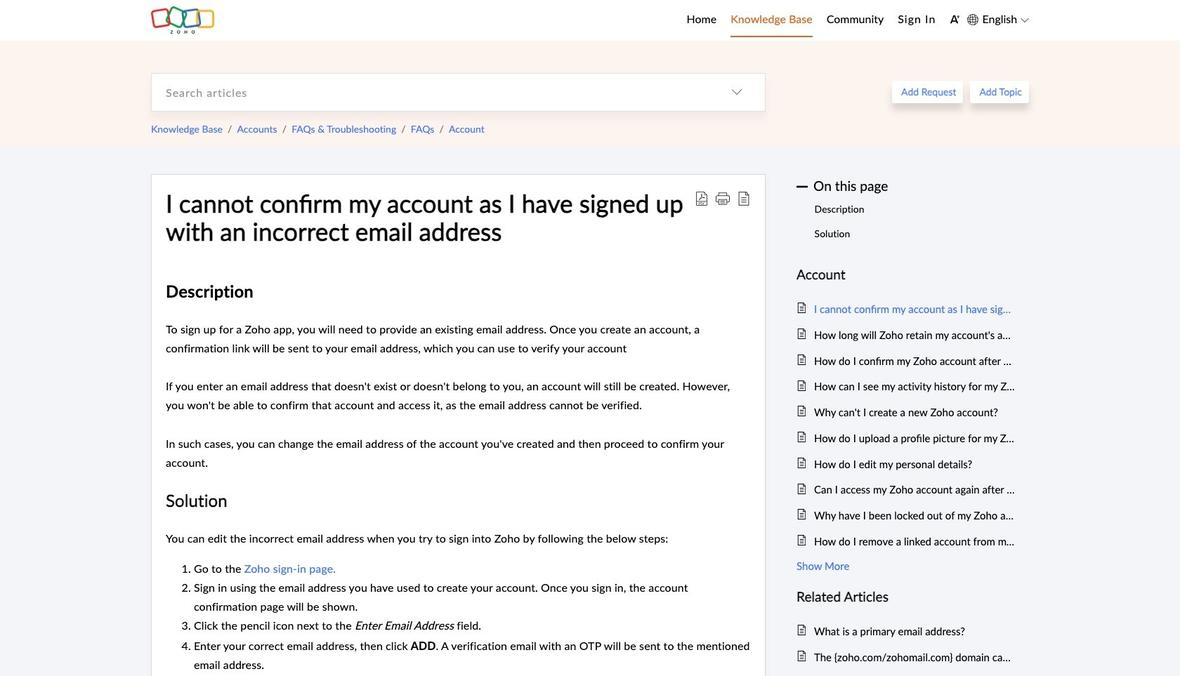 Task type: locate. For each thing, give the bounding box(es) containing it.
1 vertical spatial heading
[[797, 587, 1015, 608]]

user preference image
[[950, 14, 961, 25]]

0 vertical spatial heading
[[797, 264, 1015, 286]]

choose languages element
[[968, 11, 1029, 29]]

reader view image
[[737, 192, 751, 206]]

heading
[[797, 264, 1015, 286], [797, 587, 1015, 608]]

download as pdf image
[[695, 192, 709, 206]]

2 heading from the top
[[797, 587, 1015, 608]]



Task type: describe. For each thing, give the bounding box(es) containing it.
Search articles field
[[152, 74, 709, 111]]

choose category image
[[709, 74, 765, 111]]

user preference element
[[950, 9, 961, 31]]

1 heading from the top
[[797, 264, 1015, 286]]



Task type: vqa. For each thing, say whether or not it's contained in the screenshot.
the top 'heading'
yes



